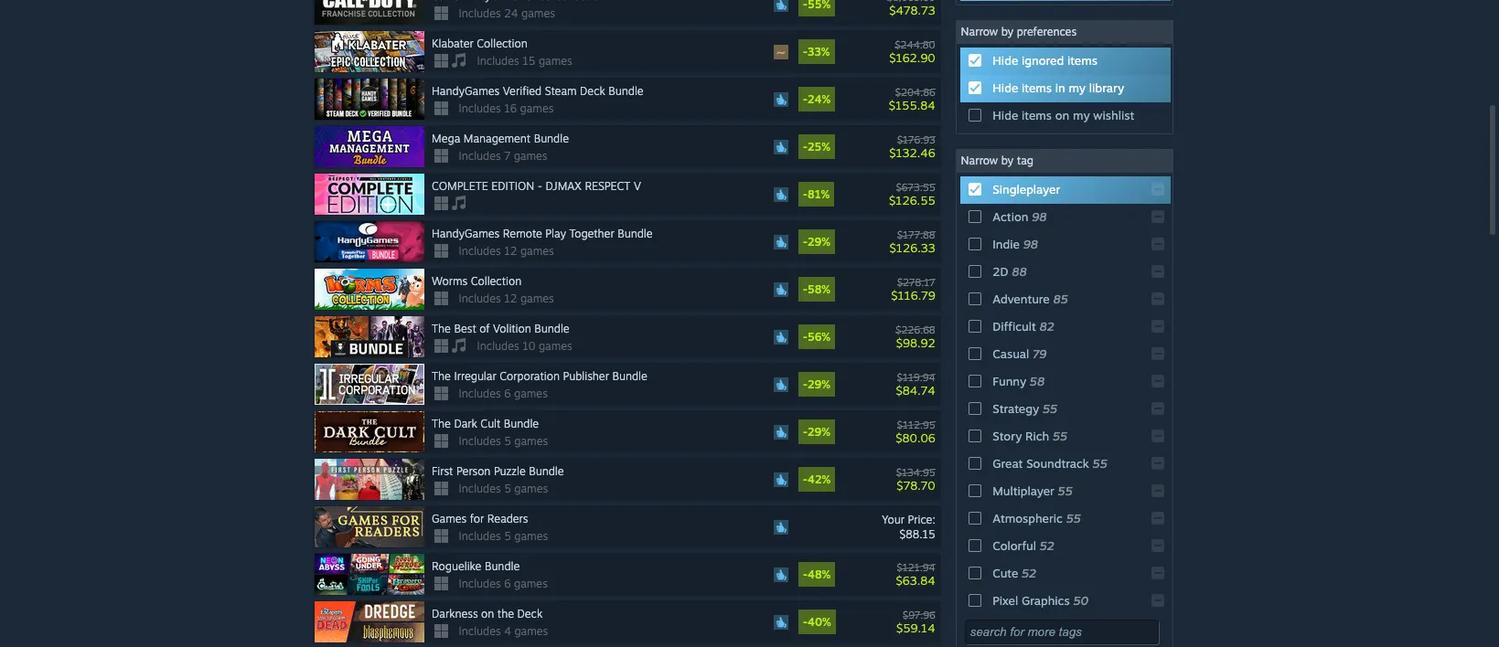 Task type: vqa. For each thing, say whether or not it's contained in the screenshot.
This in This game may contain content not appropriate for all ages, or may not be appropriate for viewing at work.
no



Task type: locate. For each thing, give the bounding box(es) containing it.
-29% up -42%
[[803, 426, 831, 439]]

deck right steam
[[580, 84, 605, 98]]

hide down 'hide ignored items'
[[993, 81, 1019, 95]]

0 vertical spatial narrow
[[961, 25, 998, 38]]

my left wishlist
[[1073, 108, 1090, 123]]

games for $80.06
[[514, 435, 548, 448]]

2 by from the top
[[1002, 154, 1014, 167]]

includes 12 games up the volition
[[459, 292, 554, 306]]

-42%
[[803, 473, 831, 487]]

98 for action 98
[[1032, 210, 1047, 224]]

29% for $126.33
[[808, 235, 831, 249]]

6 down corporation
[[504, 387, 511, 401]]

12 up the volition
[[504, 292, 517, 306]]

1 vertical spatial deck
[[517, 608, 543, 621]]

2 vertical spatial -29%
[[803, 426, 831, 439]]

wishlist
[[1094, 108, 1135, 123]]

the left dark at the left of the page
[[432, 417, 451, 431]]

games for $78.70
[[514, 482, 548, 496]]

1 includes 12 games from the top
[[459, 244, 554, 258]]

includes for $116.79
[[459, 292, 501, 306]]

includes 12 games down remote at the top left of the page
[[459, 244, 554, 258]]

$278.17
[[897, 276, 936, 289]]

$673.55 $126.55
[[889, 181, 936, 207]]

cute 52
[[993, 566, 1037, 581]]

includes up worms collection
[[459, 244, 501, 258]]

by for preferences
[[1002, 25, 1014, 38]]

-29% down the -56%
[[803, 378, 831, 392]]

$478.73
[[890, 2, 936, 17]]

rich
[[1026, 429, 1050, 444]]

$673.55
[[896, 181, 936, 194]]

puzzle
[[494, 465, 526, 479]]

1 by from the top
[[1002, 25, 1014, 38]]

2 narrow from the top
[[961, 154, 998, 167]]

1 includes 6 games from the top
[[459, 387, 548, 401]]

includes down the dark cult bundle
[[459, 435, 501, 448]]

games for $84.74
[[514, 387, 548, 401]]

29% for $80.06
[[808, 426, 831, 439]]

6 for $63.84
[[504, 577, 511, 591]]

- for $63.84
[[803, 568, 808, 582]]

hide up narrow by tag on the top right of the page
[[993, 108, 1019, 123]]

handygames up the includes 16 games
[[432, 84, 500, 98]]

85
[[1053, 292, 1068, 307]]

29%
[[808, 235, 831, 249], [808, 378, 831, 392], [808, 426, 831, 439]]

includes 6 games up the
[[459, 577, 548, 591]]

games right 7
[[514, 149, 548, 163]]

1 horizontal spatial deck
[[580, 84, 605, 98]]

25%
[[808, 140, 831, 154]]

1 includes 5 games from the top
[[459, 435, 548, 448]]

0 vertical spatial the
[[432, 322, 451, 336]]

98 right indie
[[1023, 237, 1038, 252]]

1 vertical spatial the
[[432, 370, 451, 383]]

includes for $59.14
[[459, 625, 501, 639]]

-29% up -58%
[[803, 235, 831, 249]]

includes 5 games for $80.06
[[459, 435, 548, 448]]

$80.06
[[896, 431, 936, 445]]

$134.95 $78.70
[[896, 466, 936, 493]]

play
[[546, 227, 566, 241]]

narrow for narrow by tag
[[961, 154, 998, 167]]

5 down puzzle
[[504, 482, 511, 496]]

0 vertical spatial includes 5 games
[[459, 435, 548, 448]]

1 vertical spatial 6
[[504, 577, 511, 591]]

collection
[[477, 37, 528, 50], [471, 275, 522, 288]]

games right "24" on the top
[[522, 6, 555, 20]]

2 vertical spatial includes 5 games
[[459, 530, 548, 544]]

- for $132.46
[[803, 140, 808, 154]]

1 handygames from the top
[[432, 84, 500, 98]]

$204.86
[[896, 86, 936, 98]]

my for on
[[1073, 108, 1090, 123]]

$98.92
[[896, 335, 936, 350]]

$134.95
[[896, 466, 936, 479]]

1 vertical spatial collection
[[471, 275, 522, 288]]

games up the volition
[[520, 292, 554, 306]]

-25%
[[803, 140, 831, 154]]

items up hide items in my library
[[1068, 53, 1098, 68]]

3 hide from the top
[[993, 108, 1019, 123]]

0 vertical spatial 52
[[1040, 539, 1055, 554]]

for
[[470, 512, 484, 526]]

on left the
[[481, 608, 494, 621]]

items
[[1068, 53, 1098, 68], [1022, 81, 1052, 95], [1022, 108, 1052, 123]]

55 up rich
[[1043, 402, 1058, 416]]

on
[[1056, 108, 1070, 123], [481, 608, 494, 621]]

0 horizontal spatial deck
[[517, 608, 543, 621]]

29% down 56%
[[808, 378, 831, 392]]

0 horizontal spatial on
[[481, 608, 494, 621]]

by left "tag"
[[1002, 154, 1014, 167]]

2 5 from the top
[[504, 482, 511, 496]]

2 handygames from the top
[[432, 227, 500, 241]]

narrow by tag
[[961, 154, 1034, 167]]

worms
[[432, 275, 468, 288]]

$244.80
[[895, 38, 936, 51]]

singleplayer
[[993, 182, 1061, 197]]

1 vertical spatial handygames
[[432, 227, 500, 241]]

multiplayer
[[993, 484, 1055, 499]]

55 for strategy 55
[[1043, 402, 1058, 416]]

games down puzzle
[[514, 482, 548, 496]]

bundle right together
[[618, 227, 653, 241]]

includes for $132.46
[[459, 149, 501, 163]]

-56%
[[803, 330, 831, 344]]

items down hide items in my library
[[1022, 108, 1052, 123]]

includes down "klabater collection"
[[477, 54, 519, 68]]

55 right atmospheric
[[1066, 511, 1081, 526]]

hide down narrow by preferences
[[993, 53, 1019, 68]]

includes for $84.74
[[459, 387, 501, 401]]

includes down person
[[459, 482, 501, 496]]

the for $84.74
[[432, 370, 451, 383]]

29% up 58%
[[808, 235, 831, 249]]

55 for multiplayer 55
[[1058, 484, 1073, 499]]

15
[[523, 54, 536, 68]]

mega
[[432, 132, 460, 146]]

1 hide from the top
[[993, 53, 1019, 68]]

1 horizontal spatial 52
[[1040, 539, 1055, 554]]

0 vertical spatial hide
[[993, 53, 1019, 68]]

0 vertical spatial items
[[1068, 53, 1098, 68]]

1 vertical spatial 12
[[504, 292, 517, 306]]

2 29% from the top
[[808, 378, 831, 392]]

$78.70
[[897, 478, 936, 493]]

difficult 82
[[993, 319, 1055, 334]]

my right in
[[1069, 81, 1086, 95]]

0 vertical spatial includes 6 games
[[459, 387, 548, 401]]

narrow right $244.80
[[961, 25, 998, 38]]

5 down the dark cult bundle
[[504, 435, 511, 448]]

includes 12 games
[[459, 244, 554, 258], [459, 292, 554, 306]]

5
[[504, 435, 511, 448], [504, 482, 511, 496], [504, 530, 511, 544]]

includes down games for readers
[[459, 530, 501, 544]]

2 the from the top
[[432, 370, 451, 383]]

1 vertical spatial hide
[[993, 81, 1019, 95]]

1 vertical spatial on
[[481, 608, 494, 621]]

- for $116.79
[[803, 283, 808, 297]]

on down in
[[1056, 108, 1070, 123]]

includes down the best of volition bundle in the left of the page
[[477, 340, 519, 353]]

52 down atmospheric 55
[[1040, 539, 1055, 554]]

81%
[[808, 188, 830, 201]]

includes down irregular
[[459, 387, 501, 401]]

2d 88
[[993, 264, 1027, 279]]

collection right "worms"
[[471, 275, 522, 288]]

$88.15
[[900, 528, 936, 541]]

games down corporation
[[514, 387, 548, 401]]

games for $132.46
[[514, 149, 548, 163]]

0 vertical spatial -29%
[[803, 235, 831, 249]]

1 vertical spatial 52
[[1022, 566, 1037, 581]]

- for $80.06
[[803, 426, 808, 439]]

2 -29% from the top
[[803, 378, 831, 392]]

handygames down complete
[[432, 227, 500, 241]]

includes down worms collection
[[459, 292, 501, 306]]

pixel graphics 50
[[993, 594, 1089, 608]]

2 6 from the top
[[504, 577, 511, 591]]

includes 6 games for $63.84
[[459, 577, 548, 591]]

-33%
[[803, 45, 830, 59]]

bundle up 10
[[535, 322, 570, 336]]

includes 5 games down 'cult' at the bottom of page
[[459, 435, 548, 448]]

1 12 from the top
[[504, 244, 517, 258]]

29% up the 42%
[[808, 426, 831, 439]]

98 right "action"
[[1032, 210, 1047, 224]]

0 vertical spatial 5
[[504, 435, 511, 448]]

includes 5 games down first person puzzle bundle
[[459, 482, 548, 496]]

$116.79
[[891, 288, 936, 302]]

1 29% from the top
[[808, 235, 831, 249]]

includes 4 games
[[459, 625, 548, 639]]

bundle right steam
[[609, 84, 644, 98]]

1 the from the top
[[432, 322, 451, 336]]

-
[[803, 45, 808, 59], [803, 92, 808, 106], [803, 140, 808, 154], [538, 179, 543, 193], [803, 188, 808, 201], [803, 235, 808, 249], [803, 283, 808, 297], [803, 330, 808, 344], [803, 378, 808, 392], [803, 426, 808, 439], [803, 473, 808, 487], [803, 568, 808, 582], [803, 616, 808, 630]]

55 for atmospheric 55
[[1066, 511, 1081, 526]]

bundle right puzzle
[[529, 465, 564, 479]]

6 for $84.74
[[504, 387, 511, 401]]

readers
[[487, 512, 528, 526]]

includes down darkness on the deck
[[459, 625, 501, 639]]

1 6 from the top
[[504, 387, 511, 401]]

2 includes 5 games from the top
[[459, 482, 548, 496]]

2 hide from the top
[[993, 81, 1019, 95]]

1 vertical spatial 5
[[504, 482, 511, 496]]

1 vertical spatial 29%
[[808, 378, 831, 392]]

my
[[1069, 81, 1086, 95], [1073, 108, 1090, 123]]

- for $155.84
[[803, 92, 808, 106]]

1 vertical spatial my
[[1073, 108, 1090, 123]]

None text field
[[965, 620, 1159, 645]]

0 vertical spatial my
[[1069, 81, 1086, 95]]

djmax
[[546, 179, 582, 193]]

5 down readers
[[504, 530, 511, 544]]

games up the
[[514, 577, 548, 591]]

games up puzzle
[[514, 435, 548, 448]]

0 horizontal spatial 52
[[1022, 566, 1037, 581]]

graphics
[[1022, 594, 1070, 608]]

3 -29% from the top
[[803, 426, 831, 439]]

0 vertical spatial collection
[[477, 37, 528, 50]]

worms collection
[[432, 275, 522, 288]]

games down 'handygames remote play together bundle'
[[520, 244, 554, 258]]

1 horizontal spatial on
[[1056, 108, 1070, 123]]

collection for $162.90
[[477, 37, 528, 50]]

narrow left "tag"
[[961, 154, 998, 167]]

together
[[570, 227, 615, 241]]

adventure 85
[[993, 292, 1068, 307]]

-81%
[[803, 188, 830, 201]]

2 vertical spatial 29%
[[808, 426, 831, 439]]

1 5 from the top
[[504, 435, 511, 448]]

deck right the
[[517, 608, 543, 621]]

strategy 55
[[993, 402, 1058, 416]]

includes down management
[[459, 149, 501, 163]]

includes down "roguelike bundle"
[[459, 577, 501, 591]]

best
[[454, 322, 476, 336]]

2 vertical spatial 5
[[504, 530, 511, 544]]

2 vertical spatial the
[[432, 417, 451, 431]]

great soundtrack 55
[[993, 457, 1108, 471]]

3 the from the top
[[432, 417, 451, 431]]

0 vertical spatial 29%
[[808, 235, 831, 249]]

includes
[[459, 6, 501, 20], [477, 54, 519, 68], [459, 102, 501, 115], [459, 149, 501, 163], [459, 244, 501, 258], [459, 292, 501, 306], [477, 340, 519, 353], [459, 387, 501, 401], [459, 435, 501, 448], [459, 482, 501, 496], [459, 530, 501, 544], [459, 577, 501, 591], [459, 625, 501, 639]]

by left preferences
[[1002, 25, 1014, 38]]

0 vertical spatial handygames
[[432, 84, 500, 98]]

0 vertical spatial by
[[1002, 25, 1014, 38]]

82
[[1040, 319, 1055, 334]]

2 vertical spatial hide
[[993, 108, 1019, 123]]

1 vertical spatial narrow
[[961, 154, 998, 167]]

the left best
[[432, 322, 451, 336]]

1 narrow from the top
[[961, 25, 998, 38]]

1 vertical spatial -29%
[[803, 378, 831, 392]]

handygames
[[432, 84, 500, 98], [432, 227, 500, 241]]

includes for $63.84
[[459, 577, 501, 591]]

0 vertical spatial deck
[[580, 84, 605, 98]]

-29%
[[803, 235, 831, 249], [803, 378, 831, 392], [803, 426, 831, 439]]

12 down remote at the top left of the page
[[504, 244, 517, 258]]

items left in
[[1022, 81, 1052, 95]]

6
[[504, 387, 511, 401], [504, 577, 511, 591]]

collection up includes 15 games
[[477, 37, 528, 50]]

0 vertical spatial includes 12 games
[[459, 244, 554, 258]]

2 includes 6 games from the top
[[459, 577, 548, 591]]

games down handygames verified steam deck bundle
[[520, 102, 554, 115]]

55 down soundtrack
[[1058, 484, 1073, 499]]

2 vertical spatial items
[[1022, 108, 1052, 123]]

2 includes 12 games from the top
[[459, 292, 554, 306]]

bundle right publisher
[[613, 370, 648, 383]]

mega management bundle
[[432, 132, 569, 146]]

first person puzzle bundle
[[432, 465, 564, 479]]

6 up the
[[504, 577, 511, 591]]

52 right cute at right
[[1022, 566, 1037, 581]]

0 vertical spatial 98
[[1032, 210, 1047, 224]]

1 vertical spatial includes 5 games
[[459, 482, 548, 496]]

includes 6 games down corporation
[[459, 387, 548, 401]]

1 vertical spatial items
[[1022, 81, 1052, 95]]

includes for $155.84
[[459, 102, 501, 115]]

hide
[[993, 53, 1019, 68], [993, 81, 1019, 95], [993, 108, 1019, 123]]

atmospheric
[[993, 511, 1063, 526]]

1 vertical spatial by
[[1002, 154, 1014, 167]]

action 98
[[993, 210, 1047, 224]]

deck
[[580, 84, 605, 98], [517, 608, 543, 621]]

$63.84
[[896, 573, 936, 588]]

includes 5 games for $78.70
[[459, 482, 548, 496]]

games right the 15
[[539, 54, 572, 68]]

$162.90
[[890, 50, 936, 65]]

includes 5 games down readers
[[459, 530, 548, 544]]

0 vertical spatial 12
[[504, 244, 517, 258]]

includes left 16
[[459, 102, 501, 115]]

hide items in my library
[[993, 81, 1125, 95]]

- for $59.14
[[803, 616, 808, 630]]

1 vertical spatial includes 12 games
[[459, 292, 554, 306]]

2 12 from the top
[[504, 292, 517, 306]]

1 vertical spatial includes 6 games
[[459, 577, 548, 591]]

1 vertical spatial 98
[[1023, 237, 1038, 252]]

funny
[[993, 374, 1027, 389]]

games right 4
[[515, 625, 548, 639]]

1 -29% from the top
[[803, 235, 831, 249]]

bundle down steam
[[534, 132, 569, 146]]

0 vertical spatial 6
[[504, 387, 511, 401]]

the left irregular
[[432, 370, 451, 383]]

58%
[[808, 283, 831, 297]]

bundle
[[609, 84, 644, 98], [534, 132, 569, 146], [618, 227, 653, 241], [535, 322, 570, 336], [613, 370, 648, 383], [504, 417, 539, 431], [529, 465, 564, 479], [485, 560, 520, 574]]

handygames for $155.84
[[432, 84, 500, 98]]

$126.33
[[890, 240, 936, 255]]

3 29% from the top
[[808, 426, 831, 439]]

adventure
[[993, 292, 1050, 307]]



Task type: describe. For each thing, give the bounding box(es) containing it.
deck for $155.84
[[580, 84, 605, 98]]

casual 79
[[993, 347, 1047, 361]]

-48%
[[803, 568, 831, 582]]

56%
[[808, 330, 831, 344]]

58
[[1030, 374, 1045, 389]]

- for $126.33
[[803, 235, 808, 249]]

48%
[[808, 568, 831, 582]]

ignored
[[1022, 53, 1064, 68]]

remote
[[503, 227, 542, 241]]

the for $80.06
[[432, 417, 451, 431]]

$59.14
[[897, 621, 936, 635]]

edition
[[492, 179, 535, 193]]

16
[[504, 102, 517, 115]]

includes for $126.33
[[459, 244, 501, 258]]

story rich 55
[[993, 429, 1068, 444]]

$121.94
[[897, 561, 936, 574]]

bundle right 'cult' at the bottom of page
[[504, 417, 539, 431]]

volition
[[493, 322, 531, 336]]

bundle right roguelike at the left bottom of page
[[485, 560, 520, 574]]

- for $126.55
[[803, 188, 808, 201]]

v
[[634, 179, 641, 193]]

hide ignored items
[[993, 53, 1098, 68]]

games down readers
[[514, 530, 548, 544]]

$126.55
[[889, 193, 936, 207]]

12 for $116.79
[[504, 292, 517, 306]]

verified
[[503, 84, 542, 98]]

items for in
[[1022, 81, 1052, 95]]

items for on
[[1022, 108, 1052, 123]]

my for in
[[1069, 81, 1086, 95]]

klabater
[[432, 37, 474, 50]]

3 5 from the top
[[504, 530, 511, 544]]

includes for $78.70
[[459, 482, 501, 496]]

$97.96
[[903, 609, 936, 622]]

darkness on the deck
[[432, 608, 543, 621]]

includes 12 games for $116.79
[[459, 292, 554, 306]]

0 vertical spatial on
[[1056, 108, 1070, 123]]

klabater collection
[[432, 37, 528, 50]]

tag
[[1017, 154, 1034, 167]]

$226.68
[[896, 324, 936, 336]]

$112.95
[[897, 419, 936, 431]]

includes for $80.06
[[459, 435, 501, 448]]

respect
[[585, 179, 631, 193]]

indie 98
[[993, 237, 1038, 252]]

deck for $59.14
[[517, 608, 543, 621]]

79
[[1033, 347, 1047, 361]]

- for $78.70
[[803, 473, 808, 487]]

narrow by preferences
[[961, 25, 1077, 38]]

multiplayer 55
[[993, 484, 1073, 499]]

52 for colorful 52
[[1040, 539, 1055, 554]]

roguelike
[[432, 560, 482, 574]]

difficult
[[993, 319, 1036, 334]]

24%
[[808, 92, 831, 106]]

- for $98.92
[[803, 330, 808, 344]]

publisher
[[563, 370, 609, 383]]

10
[[523, 340, 536, 353]]

games for $116.79
[[520, 292, 554, 306]]

$278.17 $116.79
[[891, 276, 936, 302]]

-40%
[[803, 616, 831, 630]]

games for $59.14
[[515, 625, 548, 639]]

atmospheric 55
[[993, 511, 1081, 526]]

55 right rich
[[1053, 429, 1068, 444]]

includes 12 games for $126.33
[[459, 244, 554, 258]]

of
[[480, 322, 490, 336]]

88
[[1012, 264, 1027, 279]]

- for $84.74
[[803, 378, 808, 392]]

indie
[[993, 237, 1020, 252]]

the best of volition bundle
[[432, 322, 570, 336]]

games for $155.84
[[520, 102, 554, 115]]

$121.94 $63.84
[[896, 561, 936, 588]]

hide for hide items on my wishlist
[[993, 108, 1019, 123]]

complete
[[432, 179, 488, 193]]

games right 10
[[539, 340, 573, 353]]

includes up "klabater collection"
[[459, 6, 501, 20]]

5 for $80.06
[[504, 435, 511, 448]]

complete edition - djmax respect v
[[432, 179, 641, 193]]

includes 6 games for $84.74
[[459, 387, 548, 401]]

hide for hide ignored items
[[993, 53, 1019, 68]]

library
[[1089, 81, 1125, 95]]

the
[[498, 608, 514, 621]]

29% for $84.74
[[808, 378, 831, 392]]

98 for indie 98
[[1023, 237, 1038, 252]]

narrow for narrow by preferences
[[961, 25, 998, 38]]

$177.88 $126.33
[[890, 228, 936, 255]]

$176.93
[[897, 133, 936, 146]]

33%
[[808, 45, 830, 59]]

pixel
[[993, 594, 1018, 608]]

55 right soundtrack
[[1093, 457, 1108, 471]]

-29% for $126.33
[[803, 235, 831, 249]]

handygames for $126.33
[[432, 227, 500, 241]]

hide for hide items in my library
[[993, 81, 1019, 95]]

games for $126.33
[[520, 244, 554, 258]]

5 for $78.70
[[504, 482, 511, 496]]

includes 15 games
[[477, 54, 572, 68]]

52 for cute 52
[[1022, 566, 1037, 581]]

-58%
[[803, 283, 831, 297]]

$155.84
[[889, 98, 936, 112]]

$132.46
[[889, 145, 936, 160]]

corporation
[[500, 370, 560, 383]]

by for tag
[[1002, 154, 1014, 167]]

first
[[432, 465, 453, 479]]

cute
[[993, 566, 1019, 581]]

includes 16 games
[[459, 102, 554, 115]]

collection for $116.79
[[471, 275, 522, 288]]

3 includes 5 games from the top
[[459, 530, 548, 544]]

50
[[1074, 594, 1089, 608]]

darkness
[[432, 608, 478, 621]]

your
[[882, 513, 905, 527]]

$176.93 $132.46
[[889, 133, 936, 160]]

- for $162.90
[[803, 45, 808, 59]]

-29% for $80.06
[[803, 426, 831, 439]]

price:
[[908, 513, 936, 527]]

the for $98.92
[[432, 322, 451, 336]]

12 for $126.33
[[504, 244, 517, 258]]

funny 58
[[993, 374, 1045, 389]]

includes 7 games
[[459, 149, 548, 163]]

$112.95 $80.06
[[896, 419, 936, 445]]

casual
[[993, 347, 1030, 361]]

includes 10 games
[[477, 340, 573, 353]]

7
[[504, 149, 511, 163]]

dark
[[454, 417, 477, 431]]

handygames verified steam deck bundle
[[432, 84, 644, 98]]

-29% for $84.74
[[803, 378, 831, 392]]

games for $63.84
[[514, 577, 548, 591]]

irregular
[[454, 370, 497, 383]]

42%
[[808, 473, 831, 487]]

the dark cult bundle
[[432, 417, 539, 431]]



